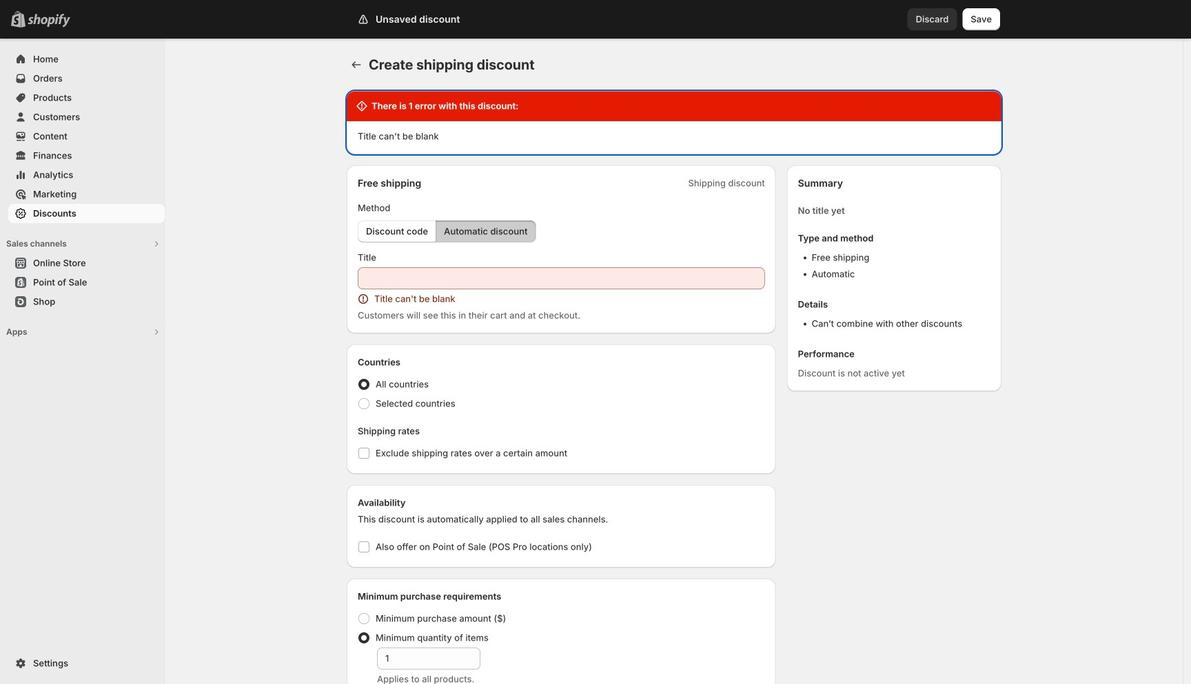 Task type: locate. For each thing, give the bounding box(es) containing it.
shopify image
[[28, 14, 70, 27]]

None text field
[[358, 268, 765, 290], [377, 648, 481, 670], [358, 268, 765, 290], [377, 648, 481, 670]]



Task type: vqa. For each thing, say whether or not it's contained in the screenshot.
Shipping's and
no



